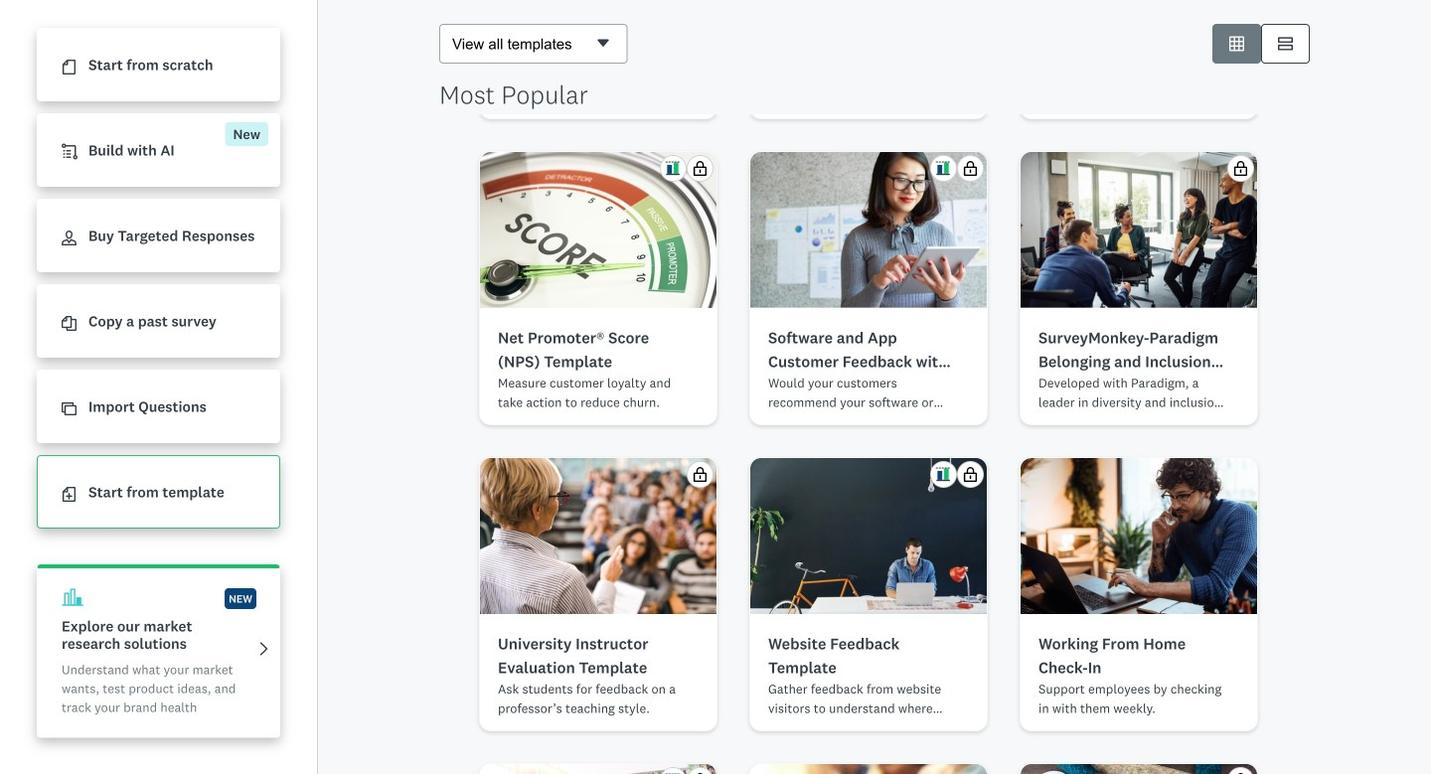 Task type: describe. For each thing, give the bounding box(es) containing it.
grid image
[[1230, 36, 1245, 51]]

documentclone image
[[62, 316, 77, 331]]

net promoter® score (nps) template image
[[480, 152, 717, 308]]

website feedback template image
[[751, 458, 987, 614]]

lock image
[[693, 467, 708, 482]]

document image
[[62, 60, 77, 75]]

user image
[[62, 231, 77, 246]]

chevronright image
[[257, 642, 271, 657]]

lock image for net promoter® score (nps) template 'image'
[[693, 161, 708, 176]]



Task type: locate. For each thing, give the bounding box(es) containing it.
software and app customer feedback with nps® image
[[751, 152, 987, 308]]

documentplus image
[[62, 487, 77, 502]]

clone image
[[62, 402, 77, 417]]

university instructor evaluation template image
[[480, 458, 717, 614]]

lock image for website feedback template 'image'
[[963, 467, 978, 482]]

surveymonkey-paradigm belonging and inclusion template image
[[1021, 152, 1258, 308]]

textboxmultiple image
[[1279, 36, 1294, 51]]

working from home check-in image
[[1021, 458, 1258, 614]]

lock image
[[693, 161, 708, 176], [963, 161, 978, 176], [1234, 161, 1249, 176], [963, 467, 978, 482]]

lock image for the software and app customer feedback with nps® image
[[963, 161, 978, 176]]



Task type: vqa. For each thing, say whether or not it's contained in the screenshot.
Lock image to the right
yes



